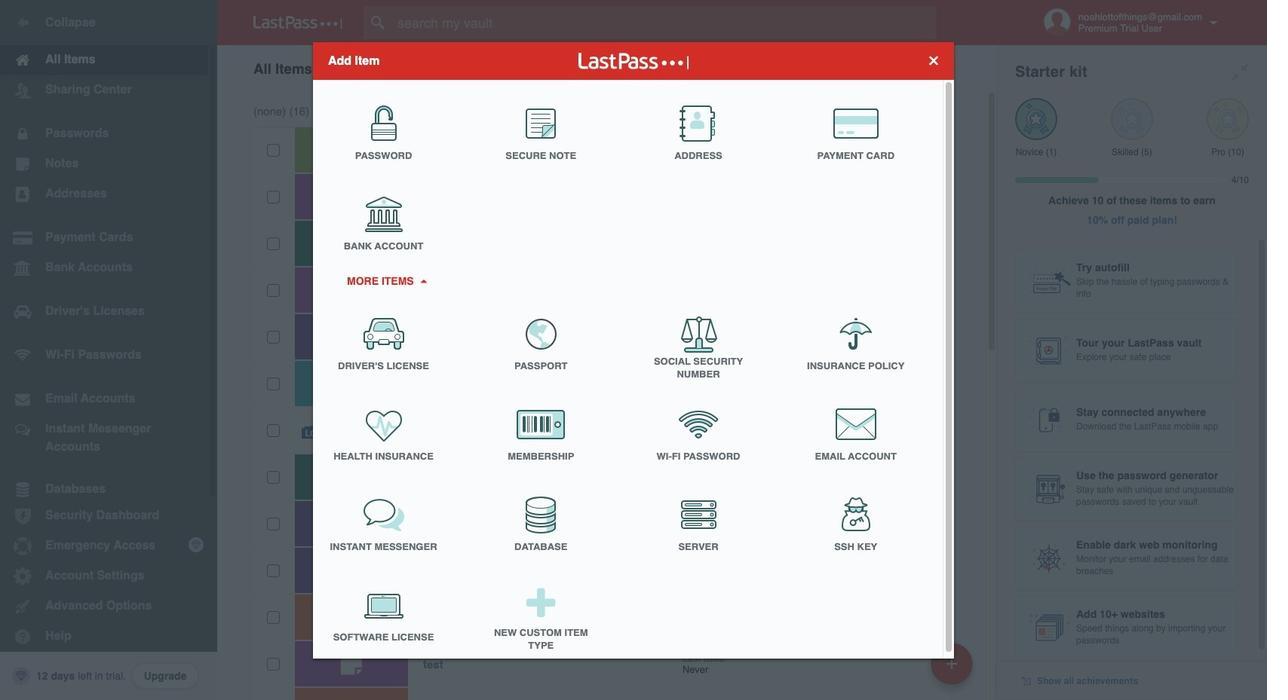 Task type: describe. For each thing, give the bounding box(es) containing it.
caret right image
[[418, 279, 429, 283]]



Task type: locate. For each thing, give the bounding box(es) containing it.
new item navigation
[[926, 639, 982, 701]]

new item image
[[947, 659, 957, 669]]

Search search field
[[364, 6, 966, 39]]

dialog
[[313, 42, 954, 663]]

main navigation navigation
[[0, 0, 217, 701]]

vault options navigation
[[217, 45, 997, 91]]

lastpass image
[[253, 16, 342, 29]]

search my vault text field
[[364, 6, 966, 39]]



Task type: vqa. For each thing, say whether or not it's contained in the screenshot.
Main navigation navigation
yes



